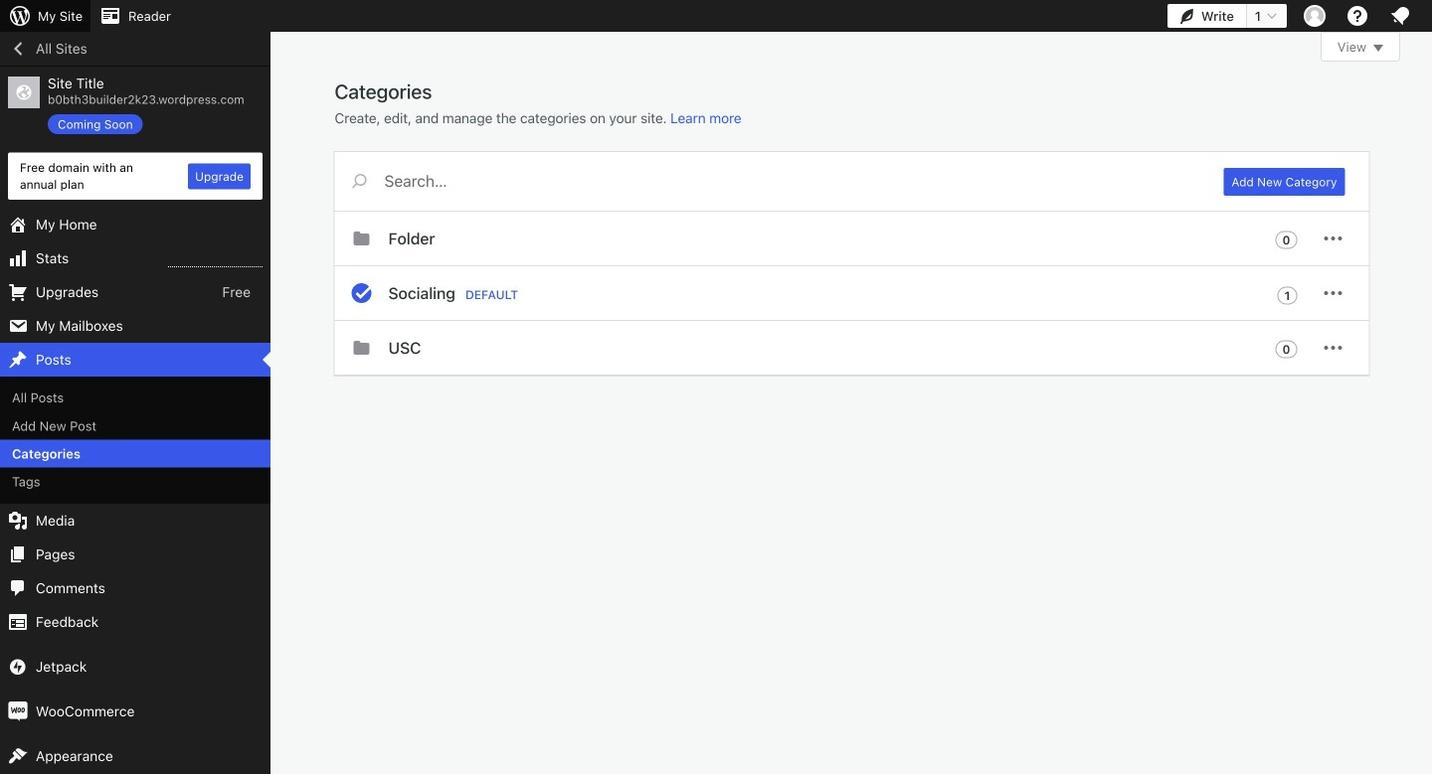 Task type: locate. For each thing, give the bounding box(es) containing it.
Search search field
[[384, 152, 1200, 210]]

list item
[[1423, 101, 1432, 174], [1423, 205, 1432, 298], [1423, 298, 1432, 391], [1423, 391, 1432, 465]]

toggle menu image
[[1321, 227, 1345, 251], [1321, 281, 1345, 305], [1321, 336, 1345, 360]]

0 vertical spatial toggle menu image
[[1321, 227, 1345, 251]]

1 vertical spatial toggle menu image
[[1321, 281, 1345, 305]]

1 list item from the top
[[1423, 101, 1432, 174]]

main content
[[335, 32, 1400, 376]]

None search field
[[335, 152, 1200, 210]]

1 toggle menu image from the top
[[1321, 227, 1345, 251]]

3 toggle menu image from the top
[[1321, 336, 1345, 360]]

2 toggle menu image from the top
[[1321, 281, 1345, 305]]

manage your notifications image
[[1389, 4, 1412, 28]]

0 vertical spatial img image
[[8, 657, 28, 677]]

4 list item from the top
[[1423, 391, 1432, 465]]

toggle menu image for usc icon
[[1321, 336, 1345, 360]]

my profile image
[[1304, 5, 1326, 27]]

socialing image
[[350, 281, 373, 305]]

2 vertical spatial toggle menu image
[[1321, 336, 1345, 360]]

row
[[335, 212, 1369, 376]]

img image
[[8, 657, 28, 677], [8, 702, 28, 722]]

1 vertical spatial img image
[[8, 702, 28, 722]]



Task type: vqa. For each thing, say whether or not it's contained in the screenshot.
WHAT WOULD YOU LIKE YOUR DOMAIN NAME TO BE? search box at the top of the page
no



Task type: describe. For each thing, give the bounding box(es) containing it.
2 list item from the top
[[1423, 205, 1432, 298]]

open search image
[[335, 169, 384, 193]]

help image
[[1346, 4, 1370, 28]]

usc image
[[350, 336, 373, 360]]

2 img image from the top
[[8, 702, 28, 722]]

folder image
[[350, 227, 373, 251]]

1 img image from the top
[[8, 657, 28, 677]]

highest hourly views 0 image
[[168, 255, 263, 268]]

closed image
[[1374, 45, 1384, 52]]

toggle menu image for folder image
[[1321, 227, 1345, 251]]

3 list item from the top
[[1423, 298, 1432, 391]]

toggle menu image for socialing icon in the left of the page
[[1321, 281, 1345, 305]]



